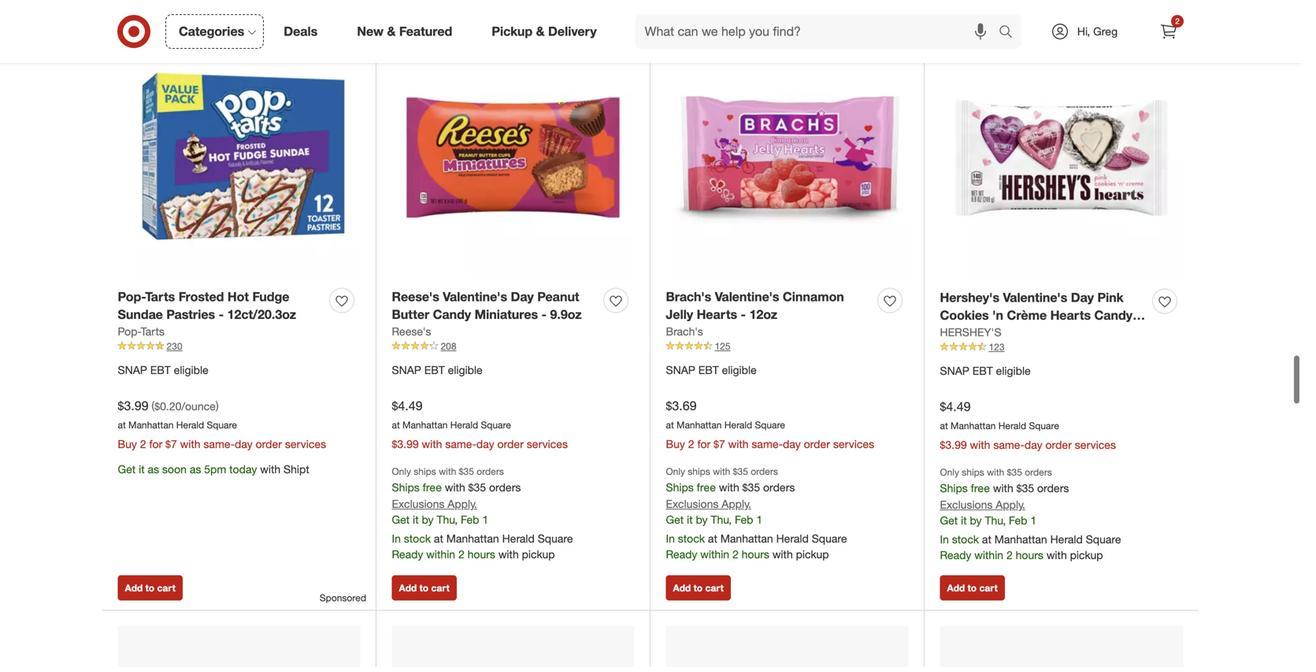 Task type: locate. For each thing, give the bounding box(es) containing it.
9.9oz
[[550, 307, 582, 322]]

2 horizontal spatial hours
[[1016, 548, 1043, 562]]

- inside reese's valentine's day peanut butter candy miniatures - 9.9oz
[[541, 307, 547, 322]]

ebt for sundae
[[150, 363, 171, 377]]

tarts down sundae
[[141, 324, 165, 338]]

- inside "brach's valentine's cinnamon jelly hearts - 12oz"
[[741, 307, 746, 322]]

search button
[[992, 14, 1029, 52]]

by for hershey's valentine's day pink cookies 'n crème hearts candy - 8.8oz
[[970, 513, 982, 527]]

tarts up sundae
[[145, 289, 175, 304]]

day left pink
[[1071, 290, 1094, 305]]

with inside $3.69 at manhattan herald square buy 2 for $7 with same-day order services
[[728, 437, 749, 451]]

within
[[426, 547, 455, 561], [700, 547, 729, 561], [974, 548, 1003, 562]]

0 vertical spatial brach's
[[666, 289, 711, 304]]

1 horizontal spatial $4.49 at manhattan herald square $3.99 with same-day order services
[[940, 399, 1116, 452]]

pop- inside pop-tarts frosted hot fudge sundae pastries - 12ct/20.3oz
[[118, 289, 145, 304]]

0 horizontal spatial pickup
[[522, 547, 555, 561]]

0 vertical spatial pop-
[[118, 289, 145, 304]]

same- inside $3.99 ( $0.20 /ounce ) at manhattan herald square buy 2 for $7 with same-day order services
[[204, 437, 235, 451]]

123 link
[[940, 340, 1183, 354]]

ships for hershey's valentine's day pink cookies 'n crème hearts candy - 8.8oz
[[962, 466, 984, 478]]

2 horizontal spatial valentine's
[[1003, 290, 1067, 305]]

free for brach's valentine's cinnamon jelly hearts - 12oz
[[697, 480, 716, 494]]

pickup
[[522, 547, 555, 561], [796, 547, 829, 561], [1070, 548, 1103, 562]]

2 horizontal spatial 1
[[1030, 513, 1037, 527]]

valentine's inside "brach's valentine's cinnamon jelly hearts - 12oz"
[[715, 289, 779, 304]]

0 horizontal spatial only ships with $35 orders ships free with $35 orders exclusions apply. get it by thu, feb 1 in stock at  manhattan herald square ready within 2 hours with pickup
[[392, 465, 573, 561]]

cart for hershey's valentine's day pink cookies 'n crème hearts candy - 8.8oz
[[979, 582, 998, 594]]

What can we help you find? suggestions appear below search field
[[635, 14, 1003, 49]]

3 to from the left
[[694, 582, 703, 594]]

1 vertical spatial brach's
[[666, 324, 703, 338]]

1 horizontal spatial by
[[696, 513, 708, 526]]

reese's up butter
[[392, 289, 439, 304]]

ready for reese's valentine's day peanut butter candy miniatures - 9.9oz
[[392, 547, 423, 561]]

2 & from the left
[[536, 24, 545, 39]]

candy down pink
[[1094, 308, 1133, 323]]

1 horizontal spatial exclusions
[[666, 497, 719, 511]]

4 add to cart from the left
[[947, 582, 998, 594]]

1 pop- from the top
[[118, 289, 145, 304]]

snap ebt eligible for sundae
[[118, 363, 209, 377]]

ebt down 123
[[972, 364, 993, 378]]

with inside $3.99 ( $0.20 /ounce ) at manhattan herald square buy 2 for $7 with same-day order services
[[180, 437, 200, 451]]

$3.99 ( $0.20 /ounce ) at manhattan herald square buy 2 for $7 with same-day order services
[[118, 398, 326, 451]]

valentine's up miniatures
[[443, 289, 507, 304]]

free for hershey's valentine's day pink cookies 'n crème hearts candy - 8.8oz
[[971, 481, 990, 495]]

ships for reese's valentine's day peanut butter candy miniatures - 9.9oz
[[392, 480, 420, 494]]

ebt down 125
[[698, 363, 719, 377]]

1 for from the left
[[149, 437, 162, 451]]

pickup & delivery
[[492, 24, 597, 39]]

exclusions apply. button
[[392, 496, 477, 512], [666, 496, 751, 512], [940, 497, 1025, 513]]

1 horizontal spatial apply.
[[722, 497, 751, 511]]

& for new
[[387, 24, 396, 39]]

tarts
[[145, 289, 175, 304], [141, 324, 165, 338]]

in
[[392, 531, 401, 545], [666, 531, 675, 545], [940, 532, 949, 546]]

eligible for miniatures
[[448, 363, 483, 377]]

for inside $3.99 ( $0.20 /ounce ) at manhattan herald square buy 2 for $7 with same-day order services
[[149, 437, 162, 451]]

tarts inside pop-tarts frosted hot fudge sundae pastries - 12ct/20.3oz
[[145, 289, 175, 304]]

0 horizontal spatial $3.99
[[118, 398, 148, 414]]

0 horizontal spatial day
[[511, 289, 534, 304]]

2 horizontal spatial ready
[[940, 548, 971, 562]]

1 cart from the left
[[157, 582, 176, 594]]

free for reese's valentine's day peanut butter candy miniatures - 9.9oz
[[423, 480, 442, 494]]

pop-
[[118, 289, 145, 304], [118, 324, 141, 338]]

-
[[219, 307, 224, 322], [541, 307, 547, 322], [741, 307, 746, 322], [1136, 308, 1141, 323]]

pop- up sundae
[[118, 289, 145, 304]]

within for reese's valentine's day peanut butter candy miniatures - 9.9oz
[[426, 547, 455, 561]]

123
[[989, 341, 1005, 353]]

0 horizontal spatial valentine's
[[443, 289, 507, 304]]

day for peanut
[[511, 289, 534, 304]]

add to cart button for hershey's valentine's day pink cookies 'n crème hearts candy - 8.8oz
[[940, 575, 1005, 600]]

as left 5pm
[[190, 462, 201, 476]]

1 & from the left
[[387, 24, 396, 39]]

4 add to cart button from the left
[[940, 575, 1005, 600]]

2 to from the left
[[419, 582, 429, 594]]

tarts for pop-tarts
[[141, 324, 165, 338]]

manhattan
[[128, 419, 174, 431], [402, 419, 448, 431], [677, 419, 722, 431], [951, 420, 996, 432], [446, 531, 499, 545], [720, 531, 773, 545], [994, 532, 1047, 546]]

208
[[441, 340, 456, 352]]

2 horizontal spatial exclusions apply. button
[[940, 497, 1025, 513]]

3 add to cart button from the left
[[666, 575, 731, 600]]

$4.49 at manhattan herald square $3.99 with same-day order services
[[392, 398, 568, 451], [940, 399, 1116, 452]]

snap ebt eligible for 'n
[[940, 364, 1031, 378]]

1 horizontal spatial ships
[[666, 480, 694, 494]]

& right the pickup
[[536, 24, 545, 39]]

add to cart button for pop-tarts frosted hot fudge sundae pastries - 12ct/20.3oz
[[118, 575, 183, 600]]

eligible
[[174, 363, 209, 377], [448, 363, 483, 377], [722, 363, 757, 377], [996, 364, 1031, 378]]

pop- for pop-tarts
[[118, 324, 141, 338]]

1 vertical spatial reese's
[[392, 324, 431, 338]]

greg
[[1093, 24, 1118, 38]]

thu, for 'n
[[985, 513, 1006, 527]]

hershey's
[[940, 325, 1001, 339]]

fudge
[[252, 289, 289, 304]]

1 horizontal spatial only ships with $35 orders ships free with $35 orders exclusions apply. get it by thu, feb 1 in stock at  manhattan herald square ready within 2 hours with pickup
[[666, 465, 847, 561]]

$4.49 down 8.8oz
[[940, 399, 971, 414]]

1 add to cart from the left
[[125, 582, 176, 594]]

0 horizontal spatial $4.49 at manhattan herald square $3.99 with same-day order services
[[392, 398, 568, 451]]

$7
[[165, 437, 177, 451], [714, 437, 725, 451]]

snap ebt eligible down '208'
[[392, 363, 483, 377]]

$4.49 down reese's link
[[392, 398, 423, 414]]

1 horizontal spatial pickup
[[796, 547, 829, 561]]

1 buy from the left
[[118, 437, 137, 451]]

apply. for -
[[722, 497, 751, 511]]

hearts up 125
[[697, 307, 737, 322]]

1 reese's from the top
[[392, 289, 439, 304]]

pop-tarts frosted hot fudge sundae pastries - 12ct/20.3oz
[[118, 289, 296, 322]]

herald
[[176, 419, 204, 431], [450, 419, 478, 431], [724, 419, 752, 431], [998, 420, 1026, 432], [502, 531, 535, 545], [776, 531, 809, 545], [1050, 532, 1083, 546]]

$4.49 for hershey's valentine's day pink cookies 'n crème hearts candy - 8.8oz
[[940, 399, 971, 414]]

0 horizontal spatial for
[[149, 437, 162, 451]]

brach's up jelly on the top of the page
[[666, 289, 711, 304]]

get it as soon as 5pm today with shipt
[[118, 462, 309, 476]]

today
[[229, 462, 257, 476]]

2 horizontal spatial apply.
[[996, 498, 1025, 511]]

2 horizontal spatial only
[[940, 466, 959, 478]]

1 $7 from the left
[[165, 437, 177, 451]]

2 horizontal spatial in
[[940, 532, 949, 546]]

eligible for crème
[[996, 364, 1031, 378]]

hershey's valentine's day pink cookies 'n crème hearts candy - 8.8oz image
[[940, 36, 1183, 279], [940, 36, 1183, 279]]

snap ebt eligible down 125
[[666, 363, 757, 377]]

2 horizontal spatial thu,
[[985, 513, 1006, 527]]

apply.
[[448, 497, 477, 511], [722, 497, 751, 511], [996, 498, 1025, 511]]

candy inside reese's valentine's day peanut butter candy miniatures - 9.9oz
[[433, 307, 471, 322]]

same- inside $3.69 at manhattan herald square buy 2 for $7 with same-day order services
[[752, 437, 783, 451]]

1 horizontal spatial as
[[190, 462, 201, 476]]

ebt down '208'
[[424, 363, 445, 377]]

ebt
[[150, 363, 171, 377], [424, 363, 445, 377], [698, 363, 719, 377], [972, 364, 993, 378]]

1 horizontal spatial $4.49
[[940, 399, 971, 414]]

services
[[285, 437, 326, 451], [527, 437, 568, 451], [833, 437, 874, 451], [1075, 438, 1116, 452]]

shipt
[[284, 462, 309, 476]]

3 add from the left
[[673, 582, 691, 594]]

0 horizontal spatial stock
[[404, 531, 431, 545]]

day up miniatures
[[511, 289, 534, 304]]

eligible down 230
[[174, 363, 209, 377]]

snap ebt eligible down 123
[[940, 364, 1031, 378]]

to for reese's valentine's day peanut butter candy miniatures - 9.9oz
[[419, 582, 429, 594]]

cart for reese's valentine's day peanut butter candy miniatures - 9.9oz
[[431, 582, 450, 594]]

services inside $3.99 ( $0.20 /ounce ) at manhattan herald square buy 2 for $7 with same-day order services
[[285, 437, 326, 451]]

snap up $3.69
[[666, 363, 695, 377]]

1 horizontal spatial 1
[[756, 513, 762, 526]]

brach's down jelly on the top of the page
[[666, 324, 703, 338]]

2 horizontal spatial feb
[[1009, 513, 1027, 527]]

2 $7 from the left
[[714, 437, 725, 451]]

2 inside $3.69 at manhattan herald square buy 2 for $7 with same-day order services
[[688, 437, 694, 451]]

1 for miniatures
[[482, 513, 488, 526]]

buy inside $3.99 ( $0.20 /ounce ) at manhattan herald square buy 2 for $7 with same-day order services
[[118, 437, 137, 451]]

ebt down 230
[[150, 363, 171, 377]]

2 brach's from the top
[[666, 324, 703, 338]]

exclusions for reese's valentine's day peanut butter candy miniatures - 9.9oz
[[392, 497, 444, 511]]

buy inside $3.69 at manhattan herald square buy 2 for $7 with same-day order services
[[666, 437, 685, 451]]

thu,
[[437, 513, 458, 526], [711, 513, 732, 526], [985, 513, 1006, 527]]

$35
[[459, 465, 474, 477], [733, 465, 748, 477], [1007, 466, 1022, 478], [468, 480, 486, 494], [742, 480, 760, 494], [1016, 481, 1034, 495]]

add to cart button
[[118, 575, 183, 600], [392, 575, 457, 600], [666, 575, 731, 600], [940, 575, 1005, 600]]

same-
[[204, 437, 235, 451], [445, 437, 476, 451], [752, 437, 783, 451], [993, 438, 1025, 452]]

cinnamon
[[783, 289, 844, 304]]

1 horizontal spatial in
[[666, 531, 675, 545]]

snap ebt eligible down 230
[[118, 363, 209, 377]]

ready
[[392, 547, 423, 561], [666, 547, 697, 561], [940, 548, 971, 562]]

4 add from the left
[[947, 582, 965, 594]]

add to cart
[[125, 582, 176, 594], [399, 582, 450, 594], [673, 582, 724, 594], [947, 582, 998, 594]]

1 horizontal spatial free
[[697, 480, 716, 494]]

day inside $3.99 ( $0.20 /ounce ) at manhattan herald square buy 2 for $7 with same-day order services
[[235, 437, 253, 451]]

hi, greg
[[1077, 24, 1118, 38]]

2 horizontal spatial ships
[[962, 466, 984, 478]]

0 horizontal spatial $7
[[165, 437, 177, 451]]

3 add to cart from the left
[[673, 582, 724, 594]]

$4.49
[[392, 398, 423, 414], [940, 399, 971, 414]]

snap down reese's link
[[392, 363, 421, 377]]

brach's valentine's cinnamon jelly hearts - 12oz image
[[666, 36, 908, 279], [666, 36, 908, 279]]

1 horizontal spatial within
[[700, 547, 729, 561]]

1 brach's from the top
[[666, 289, 711, 304]]

valentine's
[[443, 289, 507, 304], [715, 289, 779, 304], [1003, 290, 1067, 305]]

add to cart for hershey's valentine's day pink cookies 'n crème hearts candy - 8.8oz
[[947, 582, 998, 594]]

only for brach's valentine's cinnamon jelly hearts - 12oz
[[666, 465, 685, 477]]

services inside $3.69 at manhattan herald square buy 2 for $7 with same-day order services
[[833, 437, 874, 451]]

1 vertical spatial pop-
[[118, 324, 141, 338]]

0 horizontal spatial feb
[[461, 513, 479, 526]]

for inside $3.69 at manhattan herald square buy 2 for $7 with same-day order services
[[697, 437, 710, 451]]

valentine's inside reese's valentine's day peanut butter candy miniatures - 9.9oz
[[443, 289, 507, 304]]

at inside $3.99 ( $0.20 /ounce ) at manhattan herald square buy 2 for $7 with same-day order services
[[118, 419, 126, 431]]

0 horizontal spatial ships
[[392, 480, 420, 494]]

pop-tarts
[[118, 324, 165, 338]]

pop-tarts frosted hot fudge sundae pastries - 12ct/20.3oz image
[[118, 36, 360, 279], [118, 36, 360, 279]]

with
[[180, 437, 200, 451], [422, 437, 442, 451], [728, 437, 749, 451], [970, 438, 990, 452], [260, 462, 280, 476], [439, 465, 456, 477], [713, 465, 730, 477], [987, 466, 1004, 478], [445, 480, 465, 494], [719, 480, 739, 494], [993, 481, 1013, 495], [498, 547, 519, 561], [772, 547, 793, 561], [1047, 548, 1067, 562]]

only ships with $35 orders ships free with $35 orders exclusions apply. get it by thu, feb 1 in stock at  manhattan herald square ready within 2 hours with pickup for 12oz
[[666, 465, 847, 561]]

reese's link
[[392, 324, 431, 339]]

at inside $3.69 at manhattan herald square buy 2 for $7 with same-day order services
[[666, 419, 674, 431]]

$4.49 at manhattan herald square $3.99 with same-day order services for miniatures
[[392, 398, 568, 451]]

0 horizontal spatial &
[[387, 24, 396, 39]]

1 horizontal spatial ready
[[666, 547, 697, 561]]

hearts up "123" link
[[1050, 308, 1091, 323]]

brach's inside "brach's valentine's cinnamon jelly hearts - 12oz"
[[666, 289, 711, 304]]

1 vertical spatial tarts
[[141, 324, 165, 338]]

0 vertical spatial reese's
[[392, 289, 439, 304]]

reese's inside reese's valentine's day peanut butter candy miniatures - 9.9oz
[[392, 289, 439, 304]]

to for hershey's valentine's day pink cookies 'n crème hearts candy - 8.8oz
[[968, 582, 977, 594]]

2 add to cart from the left
[[399, 582, 450, 594]]

2 horizontal spatial stock
[[952, 532, 979, 546]]

2 buy from the left
[[666, 437, 685, 451]]

& right new
[[387, 24, 396, 39]]

hershey's link
[[940, 324, 1001, 340]]

2 horizontal spatial free
[[971, 481, 990, 495]]

2 horizontal spatial pickup
[[1070, 548, 1103, 562]]

2 horizontal spatial ships
[[940, 481, 968, 495]]

only
[[392, 465, 411, 477], [666, 465, 685, 477], [940, 466, 959, 478]]

cart for pop-tarts frosted hot fudge sundae pastries - 12ct/20.3oz
[[157, 582, 176, 594]]

it for brach's valentine's cinnamon jelly hearts - 12oz
[[687, 513, 693, 526]]

pop- down sundae
[[118, 324, 141, 338]]

2 cart from the left
[[431, 582, 450, 594]]

snap for brach's valentine's cinnamon jelly hearts - 12oz
[[666, 363, 695, 377]]

eligible down '208'
[[448, 363, 483, 377]]

$4.49 at manhattan herald square $3.99 with same-day order services for crème
[[940, 399, 1116, 452]]

0 horizontal spatial hearts
[[697, 307, 737, 322]]

1 horizontal spatial feb
[[735, 513, 753, 526]]

at
[[118, 419, 126, 431], [392, 419, 400, 431], [666, 419, 674, 431], [940, 420, 948, 432], [434, 531, 443, 545], [708, 531, 717, 545], [982, 532, 991, 546]]

brach's
[[666, 289, 711, 304], [666, 324, 703, 338]]

2 horizontal spatial only ships with $35 orders ships free with $35 orders exclusions apply. get it by thu, feb 1 in stock at  manhattan herald square ready within 2 hours with pickup
[[940, 466, 1121, 562]]

0 horizontal spatial as
[[148, 462, 159, 476]]

hours for crème
[[1016, 548, 1043, 562]]

$7 inside $3.69 at manhattan herald square buy 2 for $7 with same-day order services
[[714, 437, 725, 451]]

0 horizontal spatial by
[[422, 513, 434, 526]]

apply. for 'n
[[996, 498, 1025, 511]]

1 horizontal spatial $3.99
[[392, 437, 419, 451]]

125 link
[[666, 339, 908, 353]]

2 horizontal spatial $3.99
[[940, 438, 967, 452]]

new & featured link
[[344, 14, 472, 49]]

snap ebt eligible
[[118, 363, 209, 377], [392, 363, 483, 377], [666, 363, 757, 377], [940, 364, 1031, 378]]

0 horizontal spatial only
[[392, 465, 411, 477]]

only ships with $35 orders ships free with $35 orders exclusions apply. get it by thu, feb 1 in stock at  manhattan herald square ready within 2 hours with pickup
[[392, 465, 573, 561], [666, 465, 847, 561], [940, 466, 1121, 562]]

as
[[148, 462, 159, 476], [190, 462, 201, 476]]

it
[[139, 462, 145, 476], [413, 513, 419, 526], [687, 513, 693, 526], [961, 513, 967, 527]]

0 horizontal spatial free
[[423, 480, 442, 494]]

$3.99 for reese's valentine's day peanut butter candy miniatures - 9.9oz
[[392, 437, 419, 451]]

day inside $3.69 at manhattan herald square buy 2 for $7 with same-day order services
[[783, 437, 801, 451]]

1 horizontal spatial candy
[[1094, 308, 1133, 323]]

within for brach's valentine's cinnamon jelly hearts - 12oz
[[700, 547, 729, 561]]

0 horizontal spatial thu,
[[437, 513, 458, 526]]

new
[[357, 24, 384, 39]]

valentine's inside the hershey's valentine's day pink cookies 'n crème hearts candy - 8.8oz
[[1003, 290, 1067, 305]]

2 horizontal spatial exclusions
[[940, 498, 993, 511]]

ebt for candy
[[424, 363, 445, 377]]

1 horizontal spatial thu,
[[711, 513, 732, 526]]

eligible down 123
[[996, 364, 1031, 378]]

to for brach's valentine's cinnamon jelly hearts - 12oz
[[694, 582, 703, 594]]

230 link
[[118, 339, 360, 353]]

1 horizontal spatial for
[[697, 437, 710, 451]]

add to cart for pop-tarts frosted hot fudge sundae pastries - 12ct/20.3oz
[[125, 582, 176, 594]]

2 pop- from the top
[[118, 324, 141, 338]]

day inside reese's valentine's day peanut butter candy miniatures - 9.9oz
[[511, 289, 534, 304]]

1 horizontal spatial $7
[[714, 437, 725, 451]]

0 horizontal spatial buy
[[118, 437, 137, 451]]

add to cart button for reese's valentine's day peanut butter candy miniatures - 9.9oz
[[392, 575, 457, 600]]

eligible down 125
[[722, 363, 757, 377]]

1 horizontal spatial stock
[[678, 531, 705, 545]]

0 vertical spatial tarts
[[145, 289, 175, 304]]

2 inside $3.99 ( $0.20 /ounce ) at manhattan herald square buy 2 for $7 with same-day order services
[[140, 437, 146, 451]]

1 horizontal spatial hearts
[[1050, 308, 1091, 323]]

by
[[422, 513, 434, 526], [696, 513, 708, 526], [970, 513, 982, 527]]

ships
[[392, 480, 420, 494], [666, 480, 694, 494], [940, 481, 968, 495]]

2 add from the left
[[399, 582, 417, 594]]

reese's valentine's day peanut butter candy miniatures - 9.9oz image
[[392, 36, 634, 279], [392, 36, 634, 279]]

2 for from the left
[[697, 437, 710, 451]]

0 horizontal spatial in
[[392, 531, 401, 545]]

exclusions
[[392, 497, 444, 511], [666, 497, 719, 511], [940, 498, 993, 511]]

brach's link
[[666, 324, 703, 339]]

for
[[149, 437, 162, 451], [697, 437, 710, 451]]

candy up '208'
[[433, 307, 471, 322]]

candy
[[433, 307, 471, 322], [1094, 308, 1133, 323]]

0 horizontal spatial hours
[[468, 547, 495, 561]]

&
[[387, 24, 396, 39], [536, 24, 545, 39]]

0 horizontal spatial ready
[[392, 547, 423, 561]]

0 horizontal spatial within
[[426, 547, 455, 561]]

reese's down butter
[[392, 324, 431, 338]]

add to cart for brach's valentine's cinnamon jelly hearts - 12oz
[[673, 582, 724, 594]]

12oz
[[749, 307, 777, 322]]

1 horizontal spatial buy
[[666, 437, 685, 451]]

add to cart button for brach's valentine's cinnamon jelly hearts - 12oz
[[666, 575, 731, 600]]

4 to from the left
[[968, 582, 977, 594]]

day inside the hershey's valentine's day pink cookies 'n crème hearts candy - 8.8oz
[[1071, 290, 1094, 305]]

jelly
[[666, 307, 693, 322]]

0 horizontal spatial ships
[[414, 465, 436, 477]]

2 add to cart button from the left
[[392, 575, 457, 600]]

1 to from the left
[[145, 582, 154, 594]]

snap down 8.8oz
[[940, 364, 969, 378]]

4 cart from the left
[[979, 582, 998, 594]]

pickup for brach's valentine's cinnamon jelly hearts - 12oz
[[796, 547, 829, 561]]

only for hershey's valentine's day pink cookies 'n crème hearts candy - 8.8oz
[[940, 466, 959, 478]]

2 horizontal spatial within
[[974, 548, 1003, 562]]

0 horizontal spatial exclusions apply. button
[[392, 496, 477, 512]]

0 horizontal spatial candy
[[433, 307, 471, 322]]

1 horizontal spatial valentine's
[[715, 289, 779, 304]]

1 horizontal spatial exclusions apply. button
[[666, 496, 751, 512]]

1 horizontal spatial only
[[666, 465, 685, 477]]

stock
[[404, 531, 431, 545], [678, 531, 705, 545], [952, 532, 979, 546]]

2 reese's from the top
[[392, 324, 431, 338]]

1 horizontal spatial day
[[1071, 290, 1094, 305]]

day
[[235, 437, 253, 451], [476, 437, 494, 451], [783, 437, 801, 451], [1025, 438, 1042, 452]]

1 horizontal spatial &
[[536, 24, 545, 39]]

as left soon
[[148, 462, 159, 476]]

0 horizontal spatial exclusions
[[392, 497, 444, 511]]

0 horizontal spatial apply.
[[448, 497, 477, 511]]

1 horizontal spatial ships
[[688, 465, 710, 477]]

to
[[145, 582, 154, 594], [419, 582, 429, 594], [694, 582, 703, 594], [968, 582, 977, 594]]

$3.99
[[118, 398, 148, 414], [392, 437, 419, 451], [940, 438, 967, 452]]

5pm
[[204, 462, 226, 476]]

1 for 12oz
[[756, 513, 762, 526]]

3 cart from the left
[[705, 582, 724, 594]]

eligible for 12oz
[[722, 363, 757, 377]]

$3.99 inside $3.99 ( $0.20 /ounce ) at manhattan herald square buy 2 for $7 with same-day order services
[[118, 398, 148, 414]]

reese's
[[392, 289, 439, 304], [392, 324, 431, 338]]

1 horizontal spatial hours
[[742, 547, 769, 561]]

0 horizontal spatial 1
[[482, 513, 488, 526]]

hours
[[468, 547, 495, 561], [742, 547, 769, 561], [1016, 548, 1043, 562]]

cart
[[157, 582, 176, 594], [431, 582, 450, 594], [705, 582, 724, 594], [979, 582, 998, 594]]

pastries
[[166, 307, 215, 322]]

order
[[256, 437, 282, 451], [497, 437, 524, 451], [804, 437, 830, 451], [1045, 438, 1072, 452]]

2
[[1175, 16, 1180, 26], [140, 437, 146, 451], [688, 437, 694, 451], [458, 547, 464, 561], [732, 547, 739, 561], [1006, 548, 1013, 562]]

snap down pop-tarts link
[[118, 363, 147, 377]]

2 horizontal spatial by
[[970, 513, 982, 527]]

ships
[[414, 465, 436, 477], [688, 465, 710, 477], [962, 466, 984, 478]]

valentine's up crème
[[1003, 290, 1067, 305]]

to for pop-tarts frosted hot fudge sundae pastries - 12ct/20.3oz
[[145, 582, 154, 594]]

0 horizontal spatial $4.49
[[392, 398, 423, 414]]

valentine's up 12oz
[[715, 289, 779, 304]]

1 add from the left
[[125, 582, 143, 594]]

order inside $3.99 ( $0.20 /ounce ) at manhattan herald square buy 2 for $7 with same-day order services
[[256, 437, 282, 451]]

get for hershey's valentine's day pink cookies 'n crème hearts candy - 8.8oz
[[940, 513, 958, 527]]

1 add to cart button from the left
[[118, 575, 183, 600]]



Task type: describe. For each thing, give the bounding box(es) containing it.
- inside the hershey's valentine's day pink cookies 'n crème hearts candy - 8.8oz
[[1136, 308, 1141, 323]]

feb for 12oz
[[735, 513, 753, 526]]

featured
[[399, 24, 452, 39]]

pop-tarts frosted hot fudge sundae pastries - 12ct/20.3oz link
[[118, 288, 323, 324]]

only for reese's valentine's day peanut butter candy miniatures - 9.9oz
[[392, 465, 411, 477]]

stock for reese's valentine's day peanut butter candy miniatures - 9.9oz
[[404, 531, 431, 545]]

butter
[[392, 307, 429, 322]]

add for pop-tarts frosted hot fudge sundae pastries - 12ct/20.3oz
[[125, 582, 143, 594]]

hershey's valentine's day pink cookies 'n crème hearts candy - 8.8oz
[[940, 290, 1141, 341]]

hearts inside "brach's valentine's cinnamon jelly hearts - 12oz"
[[697, 307, 737, 322]]

ready for brach's valentine's cinnamon jelly hearts - 12oz
[[666, 547, 697, 561]]

208 link
[[392, 339, 634, 353]]

deals link
[[270, 14, 337, 49]]

$4.49 for reese's valentine's day peanut butter candy miniatures - 9.9oz
[[392, 398, 423, 414]]

cart for brach's valentine's cinnamon jelly hearts - 12oz
[[705, 582, 724, 594]]

230
[[167, 340, 182, 352]]

exclusions apply. button for brach's valentine's cinnamon jelly hearts - 12oz
[[666, 496, 751, 512]]

snap for reese's valentine's day peanut butter candy miniatures - 9.9oz
[[392, 363, 421, 377]]

(
[[152, 399, 155, 413]]

stock for brach's valentine's cinnamon jelly hearts - 12oz
[[678, 531, 705, 545]]

valentine's for 12oz
[[715, 289, 779, 304]]

sponsored
[[320, 592, 366, 603]]

manhattan inside $3.69 at manhattan herald square buy 2 for $7 with same-day order services
[[677, 419, 722, 431]]

delivery
[[548, 24, 597, 39]]

8.8oz
[[940, 326, 972, 341]]

exclusions apply. button for hershey's valentine's day pink cookies 'n crème hearts candy - 8.8oz
[[940, 497, 1025, 513]]

$3.69 at manhattan herald square buy 2 for $7 with same-day order services
[[666, 398, 874, 451]]

snap ebt eligible for -
[[666, 363, 757, 377]]

brach's for brach's valentine's cinnamon jelly hearts - 12oz
[[666, 289, 711, 304]]

in for hershey's valentine's day pink cookies 'n crème hearts candy - 8.8oz
[[940, 532, 949, 546]]

tarts for pop-tarts frosted hot fudge sundae pastries - 12ct/20.3oz
[[145, 289, 175, 304]]

candy inside the hershey's valentine's day pink cookies 'n crème hearts candy - 8.8oz
[[1094, 308, 1133, 323]]

reese's valentine's day peanut butter candy miniatures - 9.9oz link
[[392, 288, 597, 324]]

ready for hershey's valentine's day pink cookies 'n crème hearts candy - 8.8oz
[[940, 548, 971, 562]]

add for hershey's valentine's day pink cookies 'n crème hearts candy - 8.8oz
[[947, 582, 965, 594]]

ebt for -
[[698, 363, 719, 377]]

brach's valentine's cinnamon jelly hearts - 12oz
[[666, 289, 844, 322]]

reese's for reese's
[[392, 324, 431, 338]]

pop-tarts link
[[118, 324, 165, 339]]

2 link
[[1151, 14, 1186, 49]]

thu, for candy
[[437, 513, 458, 526]]

square inside $3.99 ( $0.20 /ounce ) at manhattan herald square buy 2 for $7 with same-day order services
[[207, 419, 237, 431]]

12ct/20.3oz
[[227, 307, 296, 322]]

pop- for pop-tarts frosted hot fudge sundae pastries - 12ct/20.3oz
[[118, 289, 145, 304]]

herald inside $3.69 at manhattan herald square buy 2 for $7 with same-day order services
[[724, 419, 752, 431]]

only ships with $35 orders ships free with $35 orders exclusions apply. get it by thu, feb 1 in stock at  manhattan herald square ready within 2 hours with pickup for crème
[[940, 466, 1121, 562]]

& for pickup
[[536, 24, 545, 39]]

it for reese's valentine's day peanut butter candy miniatures - 9.9oz
[[413, 513, 419, 526]]

frosted
[[179, 289, 224, 304]]

ships for brach's valentine's cinnamon jelly hearts - 12oz
[[688, 465, 710, 477]]

pickup for hershey's valentine's day pink cookies 'n crème hearts candy - 8.8oz
[[1070, 548, 1103, 562]]

1 for crème
[[1030, 513, 1037, 527]]

reese's for reese's valentine's day peanut butter candy miniatures - 9.9oz
[[392, 289, 439, 304]]

day for pink
[[1071, 290, 1094, 305]]

add for reese's valentine's day peanut butter candy miniatures - 9.9oz
[[399, 582, 417, 594]]

eligible for pastries
[[174, 363, 209, 377]]

new & featured
[[357, 24, 452, 39]]

1 as from the left
[[148, 462, 159, 476]]

feb for crème
[[1009, 513, 1027, 527]]

cookies
[[940, 308, 989, 323]]

miniatures
[[475, 307, 538, 322]]

brach's valentine's cinnamon jelly hearts - 12oz link
[[666, 288, 871, 324]]

sundae
[[118, 307, 163, 322]]

herald inside $3.99 ( $0.20 /ounce ) at manhattan herald square buy 2 for $7 with same-day order services
[[176, 419, 204, 431]]

crème
[[1007, 308, 1047, 323]]

reese's valentine's day peanut butter candy miniatures - 9.9oz
[[392, 289, 582, 322]]

ships for brach's valentine's cinnamon jelly hearts - 12oz
[[666, 480, 694, 494]]

exclusions for hershey's valentine's day pink cookies 'n crème hearts candy - 8.8oz
[[940, 498, 993, 511]]

hearts inside the hershey's valentine's day pink cookies 'n crème hearts candy - 8.8oz
[[1050, 308, 1091, 323]]

exclusions apply. button for reese's valentine's day peanut butter candy miniatures - 9.9oz
[[392, 496, 477, 512]]

pickup & delivery link
[[478, 14, 616, 49]]

pickup for reese's valentine's day peanut butter candy miniatures - 9.9oz
[[522, 547, 555, 561]]

thu, for -
[[711, 513, 732, 526]]

hot
[[228, 289, 249, 304]]

'n
[[992, 308, 1003, 323]]

2 as from the left
[[190, 462, 201, 476]]

$7 inside $3.99 ( $0.20 /ounce ) at manhattan herald square buy 2 for $7 with same-day order services
[[165, 437, 177, 451]]

/ounce
[[181, 399, 216, 413]]

- inside pop-tarts frosted hot fudge sundae pastries - 12ct/20.3oz
[[219, 307, 224, 322]]

hours for miniatures
[[468, 547, 495, 561]]

hours for 12oz
[[742, 547, 769, 561]]

deals
[[284, 24, 318, 39]]

get for reese's valentine's day peanut butter candy miniatures - 9.9oz
[[392, 513, 410, 526]]

add to cart for reese's valentine's day peanut butter candy miniatures - 9.9oz
[[399, 582, 450, 594]]

valentine's for miniatures
[[443, 289, 507, 304]]

soon
[[162, 462, 187, 476]]

peanut
[[537, 289, 579, 304]]

hershey's valentine's day pink cookies 'n crème hearts candy - 8.8oz link
[[940, 288, 1146, 341]]

stock for hershey's valentine's day pink cookies 'n crème hearts candy - 8.8oz
[[952, 532, 979, 546]]

$3.69
[[666, 398, 697, 414]]

in for brach's valentine's cinnamon jelly hearts - 12oz
[[666, 531, 675, 545]]

2 inside 2 link
[[1175, 16, 1180, 26]]

within for hershey's valentine's day pink cookies 'n crème hearts candy - 8.8oz
[[974, 548, 1003, 562]]

categories
[[179, 24, 244, 39]]

valentine's for crème
[[1003, 290, 1067, 305]]

categories link
[[165, 14, 264, 49]]

in for reese's valentine's day peanut butter candy miniatures - 9.9oz
[[392, 531, 401, 545]]

search
[[992, 25, 1029, 41]]

exclusions for brach's valentine's cinnamon jelly hearts - 12oz
[[666, 497, 719, 511]]

ships for reese's valentine's day peanut butter candy miniatures - 9.9oz
[[414, 465, 436, 477]]

ebt for 'n
[[972, 364, 993, 378]]

hi,
[[1077, 24, 1090, 38]]

125
[[715, 340, 730, 352]]

by for brach's valentine's cinnamon jelly hearts - 12oz
[[696, 513, 708, 526]]

$0.20
[[155, 399, 181, 413]]

by for reese's valentine's day peanut butter candy miniatures - 9.9oz
[[422, 513, 434, 526]]

apply. for candy
[[448, 497, 477, 511]]

ships for hershey's valentine's day pink cookies 'n crème hearts candy - 8.8oz
[[940, 481, 968, 495]]

square inside $3.69 at manhattan herald square buy 2 for $7 with same-day order services
[[755, 419, 785, 431]]

hershey's
[[940, 290, 999, 305]]

order inside $3.69 at manhattan herald square buy 2 for $7 with same-day order services
[[804, 437, 830, 451]]

pink
[[1097, 290, 1124, 305]]

it for hershey's valentine's day pink cookies 'n crème hearts candy - 8.8oz
[[961, 513, 967, 527]]

)
[[216, 399, 219, 413]]

add for brach's valentine's cinnamon jelly hearts - 12oz
[[673, 582, 691, 594]]

pickup
[[492, 24, 533, 39]]

get for brach's valentine's cinnamon jelly hearts - 12oz
[[666, 513, 684, 526]]

manhattan inside $3.99 ( $0.20 /ounce ) at manhattan herald square buy 2 for $7 with same-day order services
[[128, 419, 174, 431]]

only ships with $35 orders ships free with $35 orders exclusions apply. get it by thu, feb 1 in stock at  manhattan herald square ready within 2 hours with pickup for miniatures
[[392, 465, 573, 561]]

snap for hershey's valentine's day pink cookies 'n crème hearts candy - 8.8oz
[[940, 364, 969, 378]]

snap ebt eligible for candy
[[392, 363, 483, 377]]

$3.99 for hershey's valentine's day pink cookies 'n crème hearts candy - 8.8oz
[[940, 438, 967, 452]]



Task type: vqa. For each thing, say whether or not it's contained in the screenshot.
Greg
yes



